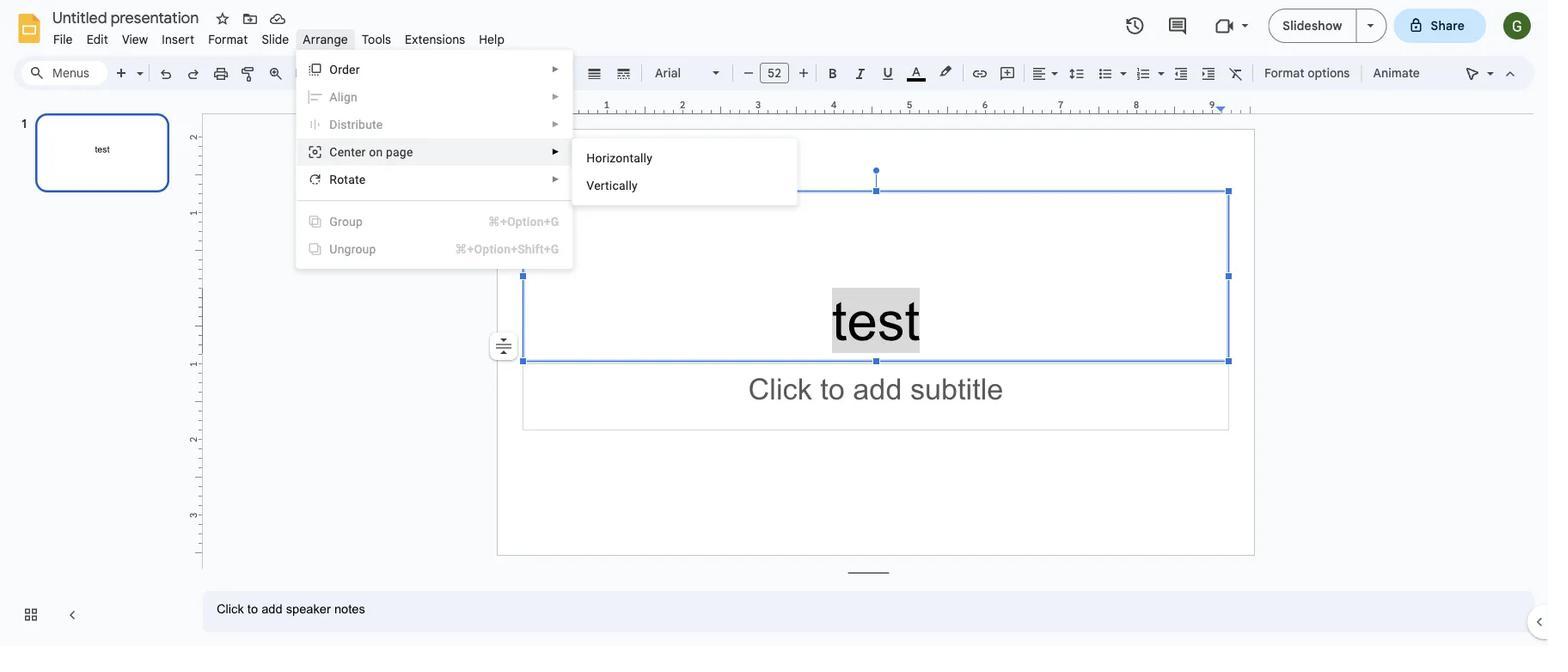 Task type: vqa. For each thing, say whether or not it's contained in the screenshot.
rightmost To
no



Task type: locate. For each thing, give the bounding box(es) containing it.
insert menu item
[[155, 29, 201, 49]]

insert
[[162, 32, 194, 47]]

slide
[[262, 32, 289, 47]]

view menu item
[[115, 29, 155, 49]]

format
[[208, 32, 248, 47], [1265, 65, 1305, 80]]

c enter on page
[[330, 145, 413, 159]]

Zoom field
[[290, 61, 358, 86]]

menu bar containing file
[[46, 22, 512, 51]]

Rename text field
[[46, 7, 209, 28]]

Font size text field
[[761, 63, 788, 83]]

otate
[[337, 172, 366, 187]]

slideshow button
[[1268, 9, 1357, 43]]

align a element
[[330, 90, 363, 104]]

menu containing o
[[296, 50, 573, 269]]

format options button
[[1257, 60, 1358, 86]]

5 ► from the top
[[552, 175, 560, 184]]

►
[[552, 64, 560, 74], [552, 92, 560, 102], [552, 120, 560, 129], [552, 147, 560, 157], [552, 175, 560, 184]]

menu
[[296, 50, 573, 269], [572, 138, 797, 205]]

roup
[[338, 215, 363, 229]]

main toolbar
[[107, 0, 1429, 356]]

3 menu item from the top
[[297, 208, 572, 236]]

► for istribute
[[552, 120, 560, 129]]

h
[[587, 151, 595, 165]]

menu item containing d
[[297, 111, 572, 138]]

4 menu item from the top
[[297, 236, 572, 263]]

distribute d element
[[330, 117, 388, 132]]

navigation
[[0, 97, 189, 647]]

application containing slideshow
[[0, 0, 1548, 647]]

format left options
[[1265, 65, 1305, 80]]

1 menu item from the top
[[297, 83, 572, 111]]

0 vertical spatial format
[[208, 32, 248, 47]]

ngroup
[[338, 242, 376, 256]]

0 horizontal spatial format
[[208, 32, 248, 47]]

⌘+option+shift+g
[[455, 242, 559, 256]]

format for format options
[[1265, 65, 1305, 80]]

format for format
[[208, 32, 248, 47]]

1 vertical spatial format
[[1265, 65, 1305, 80]]

option
[[490, 333, 518, 360]]

on
[[369, 145, 383, 159]]

slide menu item
[[255, 29, 296, 49]]

menu bar
[[46, 22, 512, 51]]

slideshow
[[1283, 18, 1343, 33]]

vertically v element
[[587, 178, 643, 193]]

application
[[0, 0, 1548, 647]]

3 ► from the top
[[552, 120, 560, 129]]

tools menu item
[[355, 29, 398, 49]]

ungroup u element
[[330, 242, 381, 256]]

1 horizontal spatial format
[[1265, 65, 1305, 80]]

⌘+option+g element
[[467, 213, 559, 230]]

v ertically
[[587, 178, 638, 193]]

share
[[1431, 18, 1465, 33]]

line & paragraph spacing image
[[1067, 61, 1087, 85]]

menu item containing a
[[297, 83, 572, 111]]

Font size field
[[760, 63, 796, 88]]

page
[[386, 145, 413, 159]]

lign
[[338, 90, 358, 104]]

extensions
[[405, 32, 465, 47]]

2 ► from the top
[[552, 92, 560, 102]]

help menu item
[[472, 29, 512, 49]]

► for rder
[[552, 64, 560, 74]]

1 ► from the top
[[552, 64, 560, 74]]

d istribute
[[330, 117, 383, 132]]

menu item
[[297, 83, 572, 111], [297, 111, 572, 138], [297, 208, 572, 236], [297, 236, 572, 263]]

options
[[1308, 65, 1350, 80]]

format down star "option"
[[208, 32, 248, 47]]

4 ► from the top
[[552, 147, 560, 157]]

edit menu item
[[80, 29, 115, 49]]

v
[[587, 178, 594, 193]]

format inside button
[[1265, 65, 1305, 80]]

arrange
[[303, 32, 348, 47]]

2 menu item from the top
[[297, 111, 572, 138]]

g
[[330, 215, 338, 229]]

format inside 'menu item'
[[208, 32, 248, 47]]

border weight option
[[585, 61, 605, 85]]

ertically
[[594, 178, 638, 193]]

shrink text on overflow image
[[492, 334, 516, 359]]

orizontally
[[595, 151, 653, 165]]

► for otate
[[552, 175, 560, 184]]



Task type: describe. For each thing, give the bounding box(es) containing it.
arrange menu item
[[296, 29, 355, 49]]

extensions menu item
[[398, 29, 472, 49]]

Star checkbox
[[211, 7, 235, 31]]

u
[[330, 242, 338, 256]]

menu bar banner
[[0, 0, 1548, 647]]

file menu item
[[46, 29, 80, 49]]

animate button
[[1366, 60, 1428, 86]]

animate
[[1373, 65, 1420, 80]]

► for enter on page
[[552, 147, 560, 157]]

text color image
[[907, 61, 926, 82]]

edit
[[87, 32, 108, 47]]

r
[[330, 172, 337, 187]]

⌘+option+shift+g element
[[434, 241, 559, 258]]

a lign
[[330, 90, 358, 104]]

► for lign
[[552, 92, 560, 102]]

Menus field
[[21, 61, 107, 85]]

format menu item
[[201, 29, 255, 49]]

h orizontally
[[587, 151, 653, 165]]

font list. arial selected. option
[[655, 61, 702, 85]]

file
[[53, 32, 73, 47]]

center on page c element
[[330, 145, 418, 159]]

highlight color image
[[936, 61, 955, 82]]

o
[[330, 62, 338, 77]]

horizontally h element
[[587, 151, 658, 165]]

live pointer settings image
[[1483, 62, 1494, 68]]

istribute
[[338, 117, 383, 132]]

new slide with layout image
[[132, 62, 144, 68]]

o rder
[[330, 62, 360, 77]]

border dash option
[[614, 61, 634, 85]]

tools
[[362, 32, 391, 47]]

right margin image
[[1217, 101, 1254, 113]]

menu item containing u
[[297, 236, 572, 263]]

arial
[[655, 65, 681, 80]]

start slideshow (⌘+enter) image
[[1368, 24, 1374, 28]]

c
[[330, 145, 338, 159]]

Zoom text field
[[292, 61, 340, 85]]

order o element
[[330, 62, 365, 77]]

menu containing h
[[572, 138, 797, 205]]

a
[[330, 90, 338, 104]]

help
[[479, 32, 505, 47]]

group g element
[[330, 215, 368, 229]]

border color: transparent image
[[556, 61, 576, 83]]

r otate
[[330, 172, 366, 187]]

⌘+option+g
[[488, 215, 559, 229]]

view
[[122, 32, 148, 47]]

menu bar inside menu bar banner
[[46, 22, 512, 51]]

mode and view toolbar
[[1459, 56, 1524, 90]]

share button
[[1394, 9, 1487, 43]]

menu item containing g
[[297, 208, 572, 236]]

u ngroup
[[330, 242, 376, 256]]

format options
[[1265, 65, 1350, 80]]

rder
[[338, 62, 360, 77]]

g roup
[[330, 215, 363, 229]]

d
[[330, 117, 338, 132]]

rotate r element
[[330, 172, 371, 187]]

enter
[[338, 145, 366, 159]]



